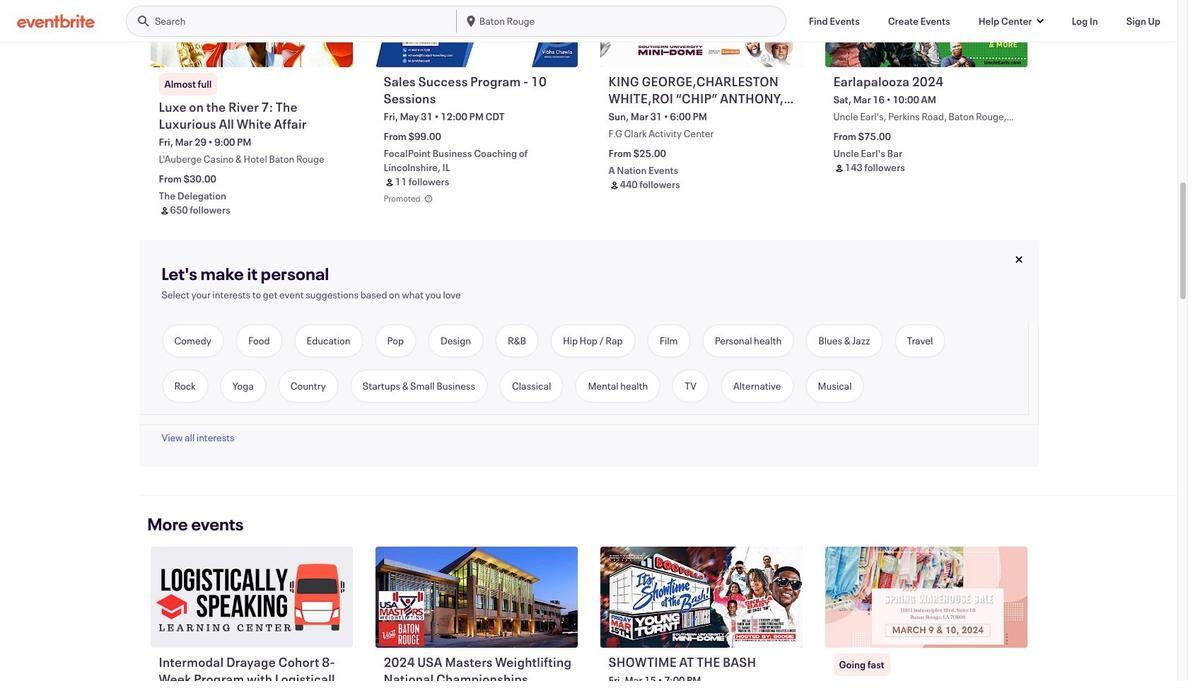 Task type: locate. For each thing, give the bounding box(es) containing it.
log in element
[[1072, 14, 1098, 28]]

create events element
[[888, 14, 950, 28]]

2024 usa masters weightlifting national championships primary image image
[[375, 547, 577, 648]]

sales success program - 10 sessions primary image image
[[375, 0, 577, 67]]

eventbrite image
[[17, 14, 95, 28]]



Task type: vqa. For each thing, say whether or not it's contained in the screenshot.
than
no



Task type: describe. For each thing, give the bounding box(es) containing it.
earlapalooza 2024 primary image image
[[825, 0, 1027, 67]]

sign up element
[[1126, 14, 1160, 28]]

intermodal drayage cohort 8-week program with logistically speaking online primary image image
[[150, 547, 353, 648]]

find events element
[[809, 14, 860, 28]]

luxe on the river 7: the luxurious all white affair primary image image
[[150, 0, 353, 67]]

showtime at the bash primary image image
[[600, 547, 802, 648]]

posh petites market spring warehouse sale primary image image
[[825, 547, 1027, 648]]

king george,charleston white,roi "chip" anthony, keith frank,& rude jude primary image image
[[600, 0, 802, 67]]



